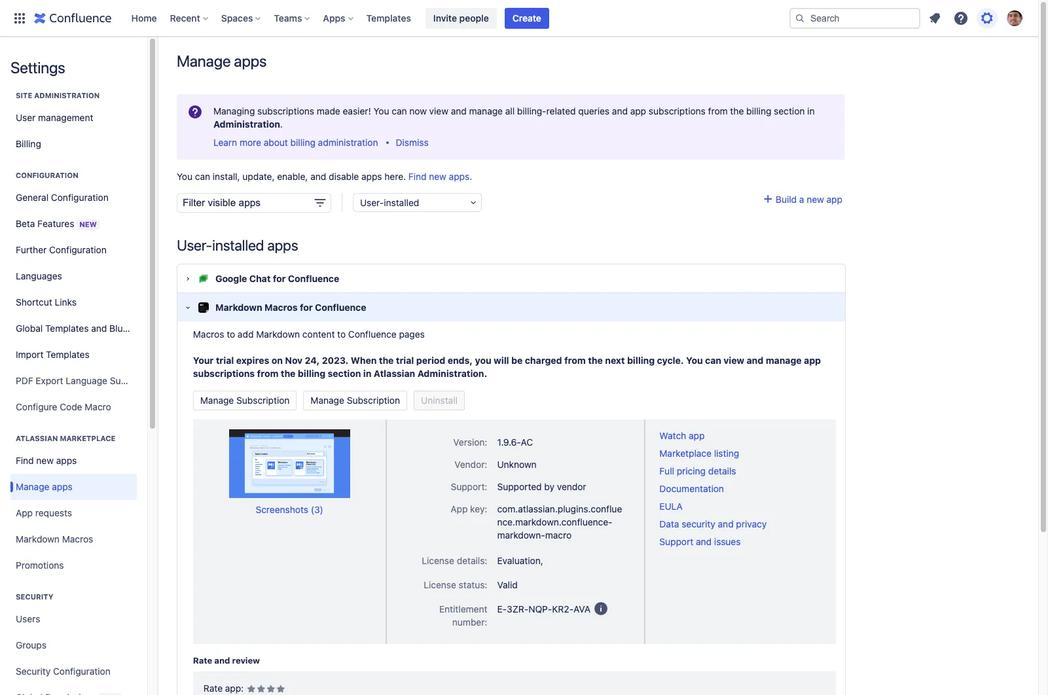 Task type: locate. For each thing, give the bounding box(es) containing it.
1 vertical spatial license
[[424, 580, 457, 591]]

0 vertical spatial license
[[422, 555, 455, 567]]

banner
[[0, 0, 1039, 37]]

find right the here.
[[409, 171, 427, 182]]

0 horizontal spatial app
[[16, 508, 33, 519]]

1 horizontal spatial find
[[409, 171, 427, 182]]

confluence image
[[34, 10, 112, 26], [34, 10, 112, 26]]

rate up "rate app:"
[[193, 656, 212, 666]]

to
[[227, 329, 235, 340], [337, 329, 346, 340]]

com.atlassian.plugins.conflue
[[497, 504, 623, 515]]

manage apps inside atlassian marketplace group
[[16, 481, 73, 493]]

recent button
[[166, 8, 213, 28]]

2 vertical spatial from
[[257, 368, 279, 379]]

0 vertical spatial can
[[392, 105, 407, 117]]

2 vertical spatial confluence
[[348, 329, 397, 340]]

cycle.
[[657, 355, 684, 366]]

and
[[451, 105, 467, 117], [612, 105, 628, 117], [311, 171, 326, 182], [91, 323, 107, 334], [747, 355, 764, 366], [718, 519, 734, 530], [696, 537, 712, 548], [214, 656, 230, 666]]

0 horizontal spatial from
[[257, 368, 279, 379]]

1 horizontal spatial can
[[392, 105, 407, 117]]

0 horizontal spatial marketplace
[[60, 434, 116, 443]]

marketplace down watch app link
[[660, 448, 712, 459]]

learn more about billing administration link
[[214, 137, 378, 148]]

apps button
[[319, 8, 359, 28]]

com.atlassian.plugins.conflue nce.markdown.confluence- markdown-macro
[[497, 504, 623, 541]]

1 horizontal spatial new
[[429, 171, 447, 182]]

0 horizontal spatial can
[[195, 171, 210, 182]]

confluence for markdown macros for confluence
[[315, 302, 366, 313]]

2023.
[[322, 355, 349, 366]]

manage inside manage apps link
[[16, 481, 49, 493]]

1 vertical spatial you
[[177, 171, 193, 182]]

manage subscription down when
[[311, 395, 400, 406]]

administration
[[214, 119, 280, 130]]

people
[[460, 12, 489, 23]]

0 vertical spatial in
[[808, 105, 815, 117]]

1 vertical spatial for
[[300, 302, 313, 313]]

2 subscription from the left
[[347, 395, 400, 406]]

beta features new
[[16, 218, 97, 229]]

security up the users
[[16, 593, 53, 601]]

manage down recent dropdown button in the top left of the page
[[177, 52, 231, 70]]

documentation
[[660, 484, 724, 495]]

Search field
[[790, 8, 921, 28]]

3zr-
[[507, 604, 529, 615]]

0 vertical spatial for
[[273, 273, 286, 284]]

view right now
[[429, 105, 449, 117]]

manage subscription for 2nd manage subscription link from the left
[[311, 395, 400, 406]]

0 horizontal spatial installed
[[212, 237, 264, 254]]

license status:
[[424, 580, 488, 591]]

nov
[[285, 355, 303, 366]]

global
[[16, 323, 43, 334]]

0 vertical spatial support
[[110, 375, 144, 386]]

0 horizontal spatial view
[[429, 105, 449, 117]]

user-
[[360, 197, 384, 208], [177, 237, 212, 254]]

0 horizontal spatial manage subscription
[[200, 395, 290, 406]]

1 vertical spatial atlassian
[[16, 434, 58, 443]]

1 horizontal spatial manage subscription link
[[304, 391, 407, 411]]

details
[[709, 466, 737, 477]]

1 horizontal spatial atlassian
[[374, 368, 415, 379]]

app left the requests on the bottom left of page
[[16, 508, 33, 519]]

administration
[[34, 91, 100, 100], [318, 137, 378, 148]]

new right the a
[[807, 194, 825, 205]]

billing inside managing subscriptions made easier! you can now view and manage all billing-related queries and app subscriptions from the billing section in administration .
[[747, 105, 772, 117]]

2 manage subscription from the left
[[311, 395, 400, 406]]

2 vertical spatial macros
[[62, 534, 93, 545]]

subscription
[[237, 395, 290, 406], [347, 395, 400, 406]]

settings icon image
[[980, 10, 996, 26]]

configuration up "general"
[[16, 171, 78, 179]]

0 horizontal spatial for
[[273, 273, 286, 284]]

1 vertical spatial manage apps
[[16, 481, 73, 493]]

manage apps up app requests
[[16, 481, 73, 493]]

and inside your trial expires on nov 24, 2023. when the trial period ends, you will be charged from the next billing cycle. you can view and manage app subscriptions from the billing section in atlassian administration.
[[747, 355, 764, 366]]

user-installed apps
[[177, 237, 298, 254]]

0 vertical spatial from
[[709, 105, 728, 117]]

1 horizontal spatial section
[[774, 105, 805, 117]]

subscriptions inside your trial expires on nov 24, 2023. when the trial period ends, you will be charged from the next billing cycle. you can view and manage app subscriptions from the billing section in atlassian administration.
[[193, 368, 255, 379]]

0 horizontal spatial to
[[227, 329, 235, 340]]

0 horizontal spatial in
[[363, 368, 372, 379]]

support:
[[451, 482, 488, 493]]

support inside configuration group
[[110, 375, 144, 386]]

markdown
[[216, 302, 262, 313], [256, 329, 300, 340], [16, 534, 60, 545]]

0 horizontal spatial support
[[110, 375, 144, 386]]

vendor
[[557, 482, 587, 493]]

templates right the apps popup button
[[367, 12, 411, 23]]

manage subscription down expires
[[200, 395, 290, 406]]

1 vertical spatial templates
[[45, 323, 89, 334]]

you left 'install,'
[[177, 171, 193, 182]]

1 horizontal spatial trial
[[396, 355, 414, 366]]

2 horizontal spatial new
[[807, 194, 825, 205]]

0 horizontal spatial you
[[177, 171, 193, 182]]

installed down the here.
[[384, 197, 419, 208]]

2 horizontal spatial subscriptions
[[649, 105, 706, 117]]

1 horizontal spatial manage subscription
[[311, 395, 400, 406]]

1 subscription from the left
[[237, 395, 290, 406]]

shortcut links link
[[10, 290, 137, 316]]

google chat for confluence
[[216, 273, 339, 284]]

for up macros to add markdown content to confluence pages
[[300, 302, 313, 313]]

markdown up add on the left of the page
[[216, 302, 262, 313]]

0 vertical spatial you
[[374, 105, 389, 117]]

0 horizontal spatial new
[[36, 455, 54, 466]]

0 vertical spatial view
[[429, 105, 449, 117]]

trial right your
[[216, 355, 234, 366]]

1 horizontal spatial manage
[[766, 355, 802, 366]]

0 vertical spatial user-
[[360, 197, 384, 208]]

0 horizontal spatial manage subscription link
[[193, 391, 297, 411]]

app for app key:
[[451, 504, 468, 515]]

will
[[494, 355, 509, 366]]

markdown up promotions
[[16, 534, 60, 545]]

0 vertical spatial markdown
[[216, 302, 262, 313]]

can right cycle.
[[706, 355, 722, 366]]

0 vertical spatial administration
[[34, 91, 100, 100]]

installed
[[384, 197, 419, 208], [212, 237, 264, 254]]

search image
[[795, 13, 806, 23]]

import templates link
[[10, 342, 137, 368]]

macro
[[546, 530, 572, 541]]

1 horizontal spatial macros
[[193, 329, 224, 340]]

beta
[[16, 218, 35, 229]]

None field
[[177, 193, 331, 213]]

2 vertical spatial can
[[706, 355, 722, 366]]

license down license details:
[[424, 580, 457, 591]]

license up 'license status:'
[[422, 555, 455, 567]]

nce.markdown.confluence-
[[497, 517, 613, 528]]

1 horizontal spatial for
[[300, 302, 313, 313]]

security down groups
[[16, 666, 51, 677]]

administration up management on the left top of the page
[[34, 91, 100, 100]]

1 security from the top
[[16, 593, 53, 601]]

0 horizontal spatial user-
[[177, 237, 212, 254]]

1 vertical spatial section
[[328, 368, 361, 379]]

1 vertical spatial user-
[[177, 237, 212, 254]]

in
[[808, 105, 815, 117], [363, 368, 372, 379]]

1 vertical spatial confluence
[[315, 302, 366, 313]]

new down atlassian marketplace
[[36, 455, 54, 466]]

for right chat
[[273, 273, 286, 284]]

app requests
[[16, 508, 72, 519]]

view right cycle.
[[724, 355, 745, 366]]

you right cycle.
[[687, 355, 703, 366]]

you inside managing subscriptions made easier! you can now view and manage all billing-related queries and app subscriptions from the billing section in administration .
[[374, 105, 389, 117]]

google
[[216, 273, 247, 284]]

marketplace up find new apps link
[[60, 434, 116, 443]]

app
[[631, 105, 647, 117], [827, 194, 843, 205], [804, 355, 821, 366], [689, 431, 705, 442]]

app
[[451, 504, 468, 515], [16, 508, 33, 519]]

to right content
[[337, 329, 346, 340]]

atlassian up find new apps
[[16, 434, 58, 443]]

2 horizontal spatial macros
[[265, 302, 298, 313]]

0 vertical spatial rate
[[193, 656, 212, 666]]

templates for import templates
[[46, 349, 90, 360]]

0 vertical spatial templates
[[367, 12, 411, 23]]

macros up your
[[193, 329, 224, 340]]

atlassian marketplace
[[16, 434, 116, 443]]

import
[[16, 349, 43, 360]]

license for license details:
[[422, 555, 455, 567]]

manage down 2023.
[[311, 395, 345, 406]]

security for security configuration
[[16, 666, 51, 677]]

0 vertical spatial manage
[[469, 105, 503, 117]]

enable,
[[277, 171, 308, 182]]

confluence up "markdown macros for confluence"
[[288, 273, 339, 284]]

2 horizontal spatial you
[[687, 355, 703, 366]]

pdf export language support
[[16, 375, 144, 386]]

security
[[682, 519, 716, 530]]

can inside your trial expires on nov 24, 2023. when the trial period ends, you will be charged from the next billing cycle. you can view and manage app subscriptions from the billing section in atlassian administration.
[[706, 355, 722, 366]]

to left add on the left of the page
[[227, 329, 235, 340]]

manage subscription for second manage subscription link from the right
[[200, 395, 290, 406]]

2 vertical spatial markdown
[[16, 534, 60, 545]]

manage up app requests
[[16, 481, 49, 493]]

0 vertical spatial marketplace
[[60, 434, 116, 443]]

eula
[[660, 501, 683, 512]]

macros down google chat for confluence
[[265, 302, 298, 313]]

templates up pdf export language support link
[[46, 349, 90, 360]]

rate left app: on the bottom left of page
[[204, 684, 223, 695]]

atlassian
[[374, 368, 415, 379], [16, 434, 58, 443]]

configuration for general
[[51, 192, 109, 203]]

billing link
[[10, 131, 137, 157]]

1 horizontal spatial administration
[[318, 137, 378, 148]]

subscription down expires
[[237, 395, 290, 406]]

markdown macros for confluence
[[216, 302, 366, 313]]

1 to from the left
[[227, 329, 235, 340]]

2 to from the left
[[337, 329, 346, 340]]

1 vertical spatial in
[[363, 368, 372, 379]]

configuration inside security group
[[53, 666, 111, 677]]

apps up the requests on the bottom left of page
[[52, 481, 73, 493]]

macros inside atlassian marketplace group
[[62, 534, 93, 545]]

your profile and preferences image
[[1007, 10, 1023, 26]]

configuration down the groups "link"
[[53, 666, 111, 677]]

configuration group
[[10, 157, 152, 424]]

manage subscription link down when
[[304, 391, 407, 411]]

can left now
[[392, 105, 407, 117]]

0 vertical spatial confluence
[[288, 273, 339, 284]]

configuration
[[16, 171, 78, 179], [51, 192, 109, 203], [49, 244, 107, 255], [53, 666, 111, 677]]

0 horizontal spatial section
[[328, 368, 361, 379]]

installed for user-installed apps
[[212, 237, 264, 254]]

0 horizontal spatial subscriptions
[[193, 368, 255, 379]]

new left apps. on the top left of the page
[[429, 171, 447, 182]]

license for license status:
[[424, 580, 457, 591]]

0 horizontal spatial subscription
[[237, 395, 290, 406]]

1 vertical spatial rate
[[204, 684, 223, 695]]

1 horizontal spatial subscription
[[347, 395, 400, 406]]

find down atlassian marketplace
[[16, 455, 34, 466]]

2 security from the top
[[16, 666, 51, 677]]

next
[[605, 355, 625, 366]]

1.9.6-
[[497, 437, 521, 448]]

screenshots
[[256, 504, 309, 515]]

teams button
[[270, 8, 315, 28]]

configuration up languages link in the left of the page
[[49, 244, 107, 255]]

billing
[[16, 138, 41, 149]]

build
[[776, 194, 797, 205]]

the inside managing subscriptions made easier! you can now view and manage all billing-related queries and app subscriptions from the billing section in administration .
[[731, 105, 744, 117]]

1 vertical spatial installed
[[212, 237, 264, 254]]

0 vertical spatial security
[[16, 593, 53, 601]]

privacy
[[737, 519, 767, 530]]

1 vertical spatial manage
[[766, 355, 802, 366]]

markdown up on
[[256, 329, 300, 340]]

support down data
[[660, 537, 694, 548]]

1 horizontal spatial view
[[724, 355, 745, 366]]

0 vertical spatial macros
[[265, 302, 298, 313]]

manage subscription
[[200, 395, 290, 406], [311, 395, 400, 406]]

1 vertical spatial support
[[660, 537, 694, 548]]

support up macro
[[110, 375, 144, 386]]

pdf
[[16, 375, 33, 386]]

atlassian down when
[[374, 368, 415, 379]]

configuration up new
[[51, 192, 109, 203]]

more
[[240, 137, 261, 148]]

site administration
[[16, 91, 100, 100]]

administration down easier!
[[318, 137, 378, 148]]

new inside atlassian marketplace group
[[36, 455, 54, 466]]

license details:
[[422, 555, 488, 567]]

now
[[410, 105, 427, 117]]

confluence up when
[[348, 329, 397, 340]]

0 vertical spatial manage apps
[[177, 52, 267, 70]]

0 horizontal spatial find
[[16, 455, 34, 466]]

general configuration link
[[10, 185, 137, 211]]

in inside managing subscriptions made easier! you can now view and manage all billing-related queries and app subscriptions from the billing section in administration .
[[808, 105, 815, 117]]

trial left period
[[396, 355, 414, 366]]

apps up google chat for confluence
[[267, 237, 298, 254]]

import templates
[[16, 349, 90, 360]]

1 horizontal spatial support
[[660, 537, 694, 548]]

1 horizontal spatial app
[[451, 504, 468, 515]]

user
[[16, 112, 36, 123]]

1 horizontal spatial from
[[565, 355, 586, 366]]

installed up google
[[212, 237, 264, 254]]

app inside atlassian marketplace group
[[16, 508, 33, 519]]

administration.
[[418, 368, 488, 379]]

0 horizontal spatial administration
[[34, 91, 100, 100]]

ac
[[521, 437, 533, 448]]

1 manage subscription from the left
[[200, 395, 290, 406]]

evaluation,
[[497, 555, 544, 567]]

markdown macros
[[16, 534, 93, 545]]

subscriptions
[[258, 105, 314, 117], [649, 105, 706, 117], [193, 368, 255, 379]]

markdown inside atlassian marketplace group
[[16, 534, 60, 545]]

2 horizontal spatial can
[[706, 355, 722, 366]]

1 horizontal spatial you
[[374, 105, 389, 117]]

data
[[660, 519, 680, 530]]

and inside global templates and blueprints link
[[91, 323, 107, 334]]

0 vertical spatial section
[[774, 105, 805, 117]]

1 vertical spatial security
[[16, 666, 51, 677]]

you right easier!
[[374, 105, 389, 117]]

e-3zr-nqp-kr2-ava
[[497, 604, 591, 615]]

general configuration
[[16, 192, 109, 203]]

1 horizontal spatial manage apps
[[177, 52, 267, 70]]

4 out of 4 stars image
[[276, 684, 286, 696]]

general
[[16, 192, 49, 203]]

manage apps down spaces
[[177, 52, 267, 70]]

can left 'install,'
[[195, 171, 210, 182]]

confluence up content
[[315, 302, 366, 313]]

1 horizontal spatial to
[[337, 329, 346, 340]]

1 vertical spatial find
[[16, 455, 34, 466]]

section inside managing subscriptions made easier! you can now view and manage all billing-related queries and app subscriptions from the billing section in administration .
[[774, 105, 805, 117]]

configure code macro
[[16, 402, 111, 413]]

1 vertical spatial marketplace
[[660, 448, 712, 459]]

0 vertical spatial atlassian
[[374, 368, 415, 379]]

view inside your trial expires on nov 24, 2023. when the trial period ends, you will be charged from the next billing cycle. you can view and manage app subscriptions from the billing section in atlassian administration.
[[724, 355, 745, 366]]

issues
[[715, 537, 741, 548]]

billing-
[[517, 105, 547, 117]]

app inside managing subscriptions made easier! you can now view and manage all billing-related queries and app subscriptions from the billing section in administration .
[[631, 105, 647, 117]]

manage subscription link down expires
[[193, 391, 297, 411]]

0 horizontal spatial macros
[[62, 534, 93, 545]]

macros down the app requests link on the left bottom
[[62, 534, 93, 545]]

templates down links
[[45, 323, 89, 334]]

subscription down when
[[347, 395, 400, 406]]

shortcut
[[16, 297, 52, 308]]

small image
[[763, 194, 774, 204]]

when
[[351, 355, 377, 366]]

learn more about billing administration
[[214, 137, 378, 148]]

0 vertical spatial new
[[429, 171, 447, 182]]

app left key: at the left
[[451, 504, 468, 515]]

1 horizontal spatial user-
[[360, 197, 384, 208]]

can
[[392, 105, 407, 117], [195, 171, 210, 182], [706, 355, 722, 366]]

requests
[[35, 508, 72, 519]]

kr2-
[[552, 604, 574, 615]]

1 horizontal spatial in
[[808, 105, 815, 117]]

0 vertical spatial installed
[[384, 197, 419, 208]]

full
[[660, 466, 675, 477]]



Task type: describe. For each thing, give the bounding box(es) containing it.
templates for global templates and blueprints
[[45, 323, 89, 334]]

app:
[[225, 684, 244, 695]]

users
[[16, 614, 40, 625]]

site
[[16, 91, 32, 100]]

languages link
[[10, 263, 137, 290]]

1.9.6-ac
[[497, 437, 533, 448]]

in inside your trial expires on nov 24, 2023. when the trial period ends, you will be charged from the next billing cycle. you can view and manage app subscriptions from the billing section in atlassian administration.
[[363, 368, 372, 379]]

2 manage subscription link from the left
[[304, 391, 407, 411]]

from inside managing subscriptions made easier! you can now view and manage all billing-related queries and app subscriptions from the billing section in administration .
[[709, 105, 728, 117]]

full pricing details link
[[660, 466, 737, 477]]

related
[[547, 105, 576, 117]]

1 out of 4 stars image
[[246, 684, 256, 696]]

(3)
[[311, 504, 323, 515]]

1 trial from the left
[[216, 355, 234, 366]]

3 out of 4 stars image
[[266, 684, 276, 696]]

status:
[[459, 580, 488, 591]]

period
[[417, 355, 446, 366]]

pages
[[399, 329, 425, 340]]

supported by vendor
[[497, 482, 587, 493]]

be
[[512, 355, 523, 366]]

.
[[280, 119, 283, 130]]

all
[[506, 105, 515, 117]]

0 vertical spatial find
[[409, 171, 427, 182]]

ava
[[574, 604, 591, 615]]

installed for user-installed
[[384, 197, 419, 208]]

app key:
[[451, 504, 488, 515]]

invite
[[434, 12, 457, 23]]

1 vertical spatial markdown
[[256, 329, 300, 340]]

user- for user-installed
[[360, 197, 384, 208]]

atlassian marketplace group
[[10, 421, 137, 583]]

1 manage subscription link from the left
[[193, 391, 297, 411]]

markdown for markdown macros
[[16, 534, 60, 545]]

pdf export language support link
[[10, 368, 144, 394]]

groups link
[[10, 633, 137, 659]]

apps
[[323, 12, 346, 23]]

expires
[[236, 355, 269, 366]]

eula link
[[660, 501, 683, 512]]

rate for rate app:
[[204, 684, 223, 695]]

features
[[37, 218, 74, 229]]

app inside your trial expires on nov 24, 2023. when the trial period ends, you will be charged from the next billing cycle. you can view and manage app subscriptions from the billing section in atlassian administration.
[[804, 355, 821, 366]]

security for security
[[16, 593, 53, 601]]

2 out of 4 stars image
[[256, 684, 266, 696]]

can inside managing subscriptions made easier! you can now view and manage all billing-related queries and app subscriptions from the billing section in administration .
[[392, 105, 407, 117]]

security group
[[10, 579, 137, 696]]

add
[[238, 329, 254, 340]]

update,
[[243, 171, 275, 182]]

rate and review
[[193, 656, 260, 666]]

rate app:
[[204, 684, 244, 695]]

atlassian inside your trial expires on nov 24, 2023. when the trial period ends, you will be charged from the next billing cycle. you can view and manage app subscriptions from the billing section in atlassian administration.
[[374, 368, 415, 379]]

help icon image
[[954, 10, 969, 26]]

macros for markdown macros
[[62, 534, 93, 545]]

markdown macros link
[[10, 527, 137, 553]]

for for chat
[[273, 273, 286, 284]]

recent
[[170, 12, 200, 23]]

marketplace inside atlassian marketplace group
[[60, 434, 116, 443]]

dismiss
[[396, 137, 429, 148]]

apps down 'spaces' 'popup button'
[[234, 52, 267, 70]]

manage inside managing subscriptions made easier! you can now view and manage all billing-related queries and app subscriptions from the billing section in administration .
[[469, 105, 503, 117]]

apps down atlassian marketplace
[[56, 455, 77, 466]]

vendor:
[[455, 459, 488, 471]]

1 vertical spatial new
[[807, 194, 825, 205]]

global element
[[8, 0, 787, 36]]

2 trial from the left
[[396, 355, 414, 366]]

1 vertical spatial can
[[195, 171, 210, 182]]

watch app marketplace listing full pricing details documentation eula data security and privacy support and issues
[[660, 431, 767, 548]]

here.
[[385, 171, 406, 182]]

administration inside group
[[34, 91, 100, 100]]

appswitcher icon image
[[12, 10, 28, 26]]

find new apps
[[16, 455, 77, 466]]

invite people button
[[426, 8, 497, 28]]

banner containing home
[[0, 0, 1039, 37]]

marketplace listing link
[[660, 448, 740, 459]]

apps left the here.
[[362, 171, 382, 182]]

further configuration
[[16, 244, 107, 255]]

apps.
[[449, 171, 472, 182]]

app inside watch app marketplace listing full pricing details documentation eula data security and privacy support and issues
[[689, 431, 705, 442]]

notification icon image
[[928, 10, 943, 26]]

invite people
[[434, 12, 489, 23]]

teams
[[274, 12, 302, 23]]

1 horizontal spatial subscriptions
[[258, 105, 314, 117]]

pricing
[[677, 466, 706, 477]]

home
[[131, 12, 157, 23]]

site administration group
[[10, 77, 137, 161]]

key:
[[470, 504, 488, 515]]

view inside managing subscriptions made easier! you can now view and manage all billing-related queries and app subscriptions from the billing section in administration .
[[429, 105, 449, 117]]

made
[[317, 105, 340, 117]]

managing subscriptions made easier! you can now view and manage all billing-related queries and app subscriptions from the billing section in administration .
[[214, 105, 815, 130]]

confluence for google chat for confluence
[[288, 273, 339, 284]]

chat
[[249, 273, 271, 284]]

you
[[475, 355, 492, 366]]

manage apps link
[[10, 474, 137, 500]]

code
[[60, 402, 82, 413]]

user- for user-installed apps
[[177, 237, 212, 254]]

app for app requests
[[16, 508, 33, 519]]

section inside your trial expires on nov 24, 2023. when the trial period ends, you will be charged from the next billing cycle. you can view and manage app subscriptions from the billing section in atlassian administration.
[[328, 368, 361, 379]]

easier!
[[343, 105, 371, 117]]

markdown-
[[497, 530, 546, 541]]

security configuration
[[16, 666, 111, 677]]

languages
[[16, 271, 62, 282]]

groups
[[16, 640, 47, 651]]

templates inside global element
[[367, 12, 411, 23]]

for for macros
[[300, 302, 313, 313]]

ends,
[[448, 355, 473, 366]]

you inside your trial expires on nov 24, 2023. when the trial period ends, you will be charged from the next billing cycle. you can view and manage app subscriptions from the billing section in atlassian administration.
[[687, 355, 703, 366]]

language
[[66, 375, 107, 386]]

screenshots (3) link
[[229, 430, 350, 517]]

review
[[232, 656, 260, 666]]

1 vertical spatial macros
[[193, 329, 224, 340]]

atlassian inside group
[[16, 434, 58, 443]]

find new apps link
[[10, 448, 137, 474]]

macros to add markdown content to confluence pages
[[193, 329, 425, 340]]

your
[[193, 355, 214, 366]]

about
[[264, 137, 288, 148]]

find inside atlassian marketplace group
[[16, 455, 34, 466]]

by
[[545, 482, 555, 493]]

marketplace inside watch app marketplace listing full pricing details documentation eula data security and privacy support and issues
[[660, 448, 712, 459]]

configuration for further
[[49, 244, 107, 255]]

markdown for markdown macros for confluence
[[216, 302, 262, 313]]

supported
[[497, 482, 542, 493]]

macros for markdown macros for confluence
[[265, 302, 298, 313]]

configuration for security
[[53, 666, 111, 677]]

support inside watch app marketplace listing full pricing details documentation eula data security and privacy support and issues
[[660, 537, 694, 548]]

entitlement
[[440, 604, 488, 615]]

nqp-
[[529, 604, 552, 615]]

1 vertical spatial administration
[[318, 137, 378, 148]]

listing
[[714, 448, 740, 459]]

your trial expires on nov 24, 2023. when the trial period ends, you will be charged from the next billing cycle. you can view and manage app subscriptions from the billing section in atlassian administration.
[[193, 355, 821, 379]]

charged
[[525, 355, 562, 366]]

manage inside your trial expires on nov 24, 2023. when the trial period ends, you will be charged from the next billing cycle. you can view and manage app subscriptions from the billing section in atlassian administration.
[[766, 355, 802, 366]]

users link
[[10, 607, 137, 633]]

entitlement number (en) is a new id for your entitlement. en will replace sen as your primary id. during the transition, you can use sen or en as your id. image
[[594, 601, 610, 616]]

rate for rate and review
[[193, 656, 212, 666]]

macro
[[85, 402, 111, 413]]

collapse sidebar image
[[143, 43, 172, 69]]

manage down your
[[200, 395, 234, 406]]



Task type: vqa. For each thing, say whether or not it's contained in the screenshot.
the leftmost the Main
no



